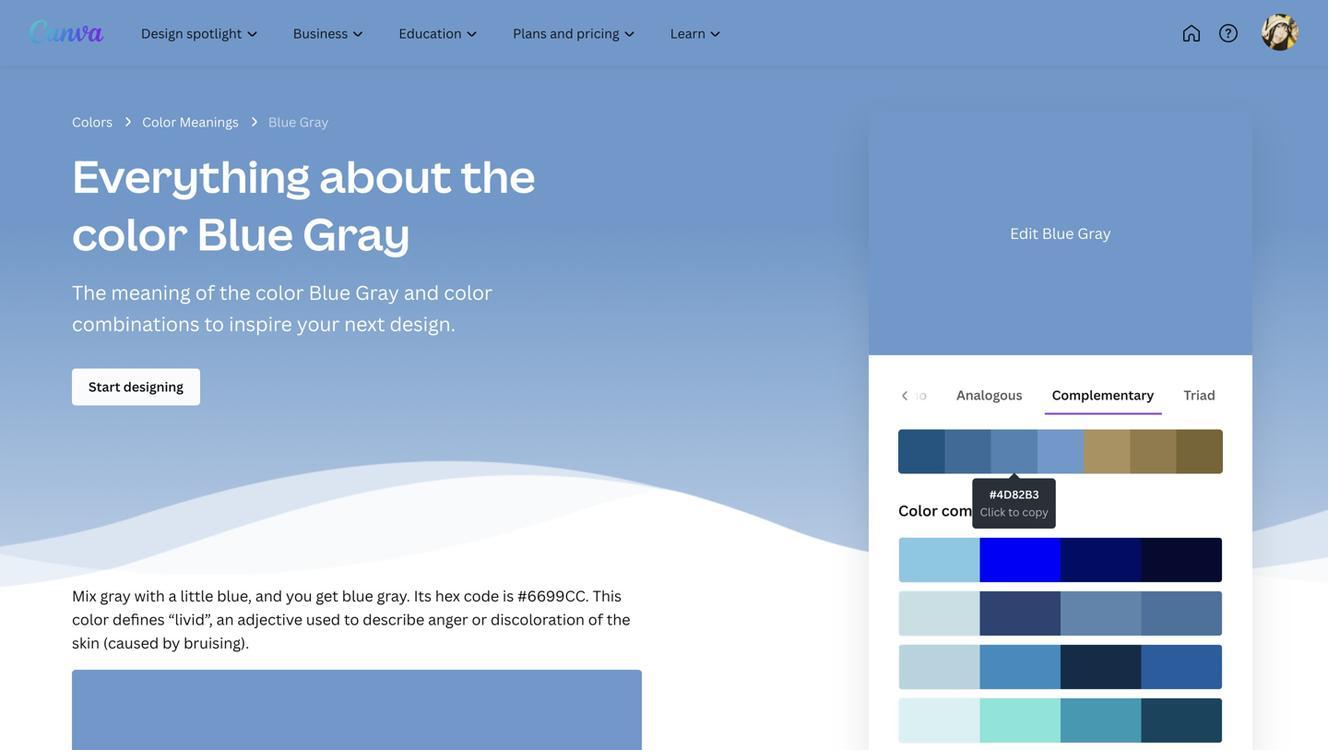 Task type: vqa. For each thing, say whether or not it's contained in the screenshot.
The 03_Stay On Brand_03 "Image" on the left of the page
no



Task type: locate. For each thing, give the bounding box(es) containing it.
of right "meaning"
[[195, 279, 215, 306]]

1 horizontal spatial of
[[589, 610, 603, 629]]

a
[[169, 586, 177, 606]]

color up "meaning"
[[72, 203, 188, 263]]

of inside mix gray with a little blue, and you get blue gray. its hex code is #6699cc. this color defines "livid", an adjective used to describe anger or discoloration of the skin (caused by bruising).
[[589, 610, 603, 629]]

triad button
[[1177, 377, 1224, 413]]

inspire
[[229, 310, 292, 337]]

mono button
[[884, 377, 935, 413]]

color combinations
[[899, 501, 1041, 521]]

blue,
[[217, 586, 252, 606]]

used
[[306, 610, 341, 629]]

this
[[593, 586, 622, 606]]

color for color meanings
[[142, 113, 177, 131]]

and up design.
[[404, 279, 439, 306]]

and up adjective
[[256, 586, 283, 606]]

with
[[134, 586, 165, 606]]

0 horizontal spatial color
[[142, 113, 177, 131]]

to left inspire
[[204, 310, 224, 337]]

mix
[[72, 586, 97, 606]]

color up inspire
[[255, 279, 304, 306]]

0 vertical spatial the
[[461, 145, 536, 206]]

complementary
[[1053, 386, 1155, 404]]

1 vertical spatial the
[[220, 279, 251, 306]]

is
[[503, 586, 514, 606]]

0 horizontal spatial to
[[204, 310, 224, 337]]

to
[[204, 310, 224, 337], [344, 610, 359, 629]]

analogous
[[957, 386, 1023, 404]]

blue right edit
[[1043, 224, 1075, 243]]

gray inside everything about the color blue gray
[[303, 203, 411, 263]]

1 vertical spatial to
[[344, 610, 359, 629]]

the meaning of the color blue gray and color combinations to inspire your next design.
[[72, 279, 493, 337]]

change color
[[1013, 235, 1109, 254]]

to down blue
[[344, 610, 359, 629]]

gray
[[100, 586, 131, 606]]

0 vertical spatial combinations
[[72, 310, 200, 337]]

colors
[[72, 113, 113, 131]]

color inside everything about the color blue gray
[[72, 203, 188, 263]]

edit blue gray
[[1011, 224, 1112, 243]]

gray
[[300, 113, 329, 131], [303, 203, 411, 263], [1078, 224, 1112, 243], [355, 279, 399, 306]]

blue inside the meaning of the color blue gray and color combinations to inspire your next design.
[[309, 279, 351, 306]]

color up skin
[[72, 610, 109, 629]]

1 horizontal spatial the
[[461, 145, 536, 206]]

0 vertical spatial and
[[404, 279, 439, 306]]

adjective
[[238, 610, 303, 629]]

0 horizontal spatial the
[[220, 279, 251, 306]]

its
[[414, 586, 432, 606]]

combinations
[[72, 310, 200, 337], [942, 501, 1041, 521]]

0 vertical spatial color
[[142, 113, 177, 131]]

color
[[142, 113, 177, 131], [1070, 235, 1109, 254], [899, 501, 939, 521]]

blue
[[268, 113, 296, 131], [197, 203, 294, 263], [1043, 224, 1075, 243], [309, 279, 351, 306]]

2 vertical spatial color
[[899, 501, 939, 521]]

1 vertical spatial and
[[256, 586, 283, 606]]

2 horizontal spatial color
[[1070, 235, 1109, 254]]

0 horizontal spatial and
[[256, 586, 283, 606]]

complementary button
[[1045, 377, 1162, 413]]

0 vertical spatial of
[[195, 279, 215, 306]]

you
[[286, 586, 312, 606]]

about
[[320, 145, 452, 206]]

edit
[[1011, 224, 1039, 243]]

of down this
[[589, 610, 603, 629]]

color meanings
[[142, 113, 239, 131]]

of
[[195, 279, 215, 306], [589, 610, 603, 629]]

1 vertical spatial of
[[589, 610, 603, 629]]

design.
[[390, 310, 456, 337]]

blue
[[342, 586, 373, 606]]

color
[[72, 203, 188, 263], [255, 279, 304, 306], [444, 279, 493, 306], [72, 610, 109, 629]]

1 vertical spatial color
[[1070, 235, 1109, 254]]

(caused
[[103, 633, 159, 653]]

1 horizontal spatial to
[[344, 610, 359, 629]]

1 horizontal spatial color
[[899, 501, 939, 521]]

color for color combinations
[[899, 501, 939, 521]]

and inside mix gray with a little blue, and you get blue gray. its hex code is #6699cc. this color defines "livid", an adjective used to describe anger or discoloration of the skin (caused by bruising).
[[256, 586, 283, 606]]

the
[[461, 145, 536, 206], [220, 279, 251, 306], [607, 610, 631, 629]]

discoloration
[[491, 610, 585, 629]]

and
[[404, 279, 439, 306], [256, 586, 283, 606]]

1 horizontal spatial and
[[404, 279, 439, 306]]

your
[[297, 310, 340, 337]]

2 vertical spatial the
[[607, 610, 631, 629]]

0 horizontal spatial of
[[195, 279, 215, 306]]

blue up your
[[309, 279, 351, 306]]

2 horizontal spatial the
[[607, 610, 631, 629]]

0 horizontal spatial combinations
[[72, 310, 200, 337]]

1 horizontal spatial combinations
[[942, 501, 1041, 521]]

gray.
[[377, 586, 411, 606]]

blue up the meaning of the color blue gray and color combinations to inspire your next design.
[[197, 203, 294, 263]]

change
[[1013, 235, 1067, 254]]

0 vertical spatial to
[[204, 310, 224, 337]]



Task type: describe. For each thing, give the bounding box(es) containing it.
top level navigation element
[[126, 15, 801, 52]]

"livid",
[[168, 610, 213, 629]]

skin
[[72, 633, 100, 653]]

triad
[[1184, 386, 1216, 404]]

of inside the meaning of the color blue gray and color combinations to inspire your next design.
[[195, 279, 215, 306]]

mix gray with a little blue, and you get blue gray. its hex code is #6699cc. this color defines "livid", an adjective used to describe anger or discoloration of the skin (caused by bruising).
[[72, 586, 631, 653]]

code
[[464, 586, 499, 606]]

analogous button
[[950, 377, 1030, 413]]

the inside mix gray with a little blue, and you get blue gray. its hex code is #6699cc. this color defines "livid", an adjective used to describe anger or discoloration of the skin (caused by bruising).
[[607, 610, 631, 629]]

the inside everything about the color blue gray
[[461, 145, 536, 206]]

blue gray
[[268, 113, 329, 131]]

color inside mix gray with a little blue, and you get blue gray. its hex code is #6699cc. this color defines "livid", an adjective used to describe anger or discoloration of the skin (caused by bruising).
[[72, 610, 109, 629]]

by
[[162, 633, 180, 653]]

bruising).
[[184, 633, 249, 653]]

mono
[[891, 386, 928, 404]]

blue inside everything about the color blue gray
[[197, 203, 294, 263]]

an
[[217, 610, 234, 629]]

anger
[[428, 610, 468, 629]]

meanings
[[180, 113, 239, 131]]

everything
[[72, 145, 310, 206]]

color meanings link
[[142, 112, 239, 132]]

gray inside the meaning of the color blue gray and color combinations to inspire your next design.
[[355, 279, 399, 306]]

hex
[[435, 586, 460, 606]]

and inside the meaning of the color blue gray and color combinations to inspire your next design.
[[404, 279, 439, 306]]

describe
[[363, 610, 425, 629]]

or
[[472, 610, 487, 629]]

get
[[316, 586, 339, 606]]

the inside the meaning of the color blue gray and color combinations to inspire your next design.
[[220, 279, 251, 306]]

meaning
[[111, 279, 191, 306]]

color up design.
[[444, 279, 493, 306]]

#6699cc.
[[518, 586, 590, 606]]

to inside the meaning of the color blue gray and color combinations to inspire your next design.
[[204, 310, 224, 337]]

to inside mix gray with a little blue, and you get blue gray. its hex code is #6699cc. this color defines "livid", an adjective used to describe anger or discoloration of the skin (caused by bruising).
[[344, 610, 359, 629]]

the
[[72, 279, 106, 306]]

defines
[[113, 610, 165, 629]]

blue right meanings
[[268, 113, 296, 131]]

little
[[180, 586, 214, 606]]

combinations inside the meaning of the color blue gray and color combinations to inspire your next design.
[[72, 310, 200, 337]]

colors link
[[72, 112, 113, 132]]

everything about the color blue gray
[[72, 145, 536, 263]]

1 vertical spatial combinations
[[942, 501, 1041, 521]]

next
[[344, 310, 385, 337]]



